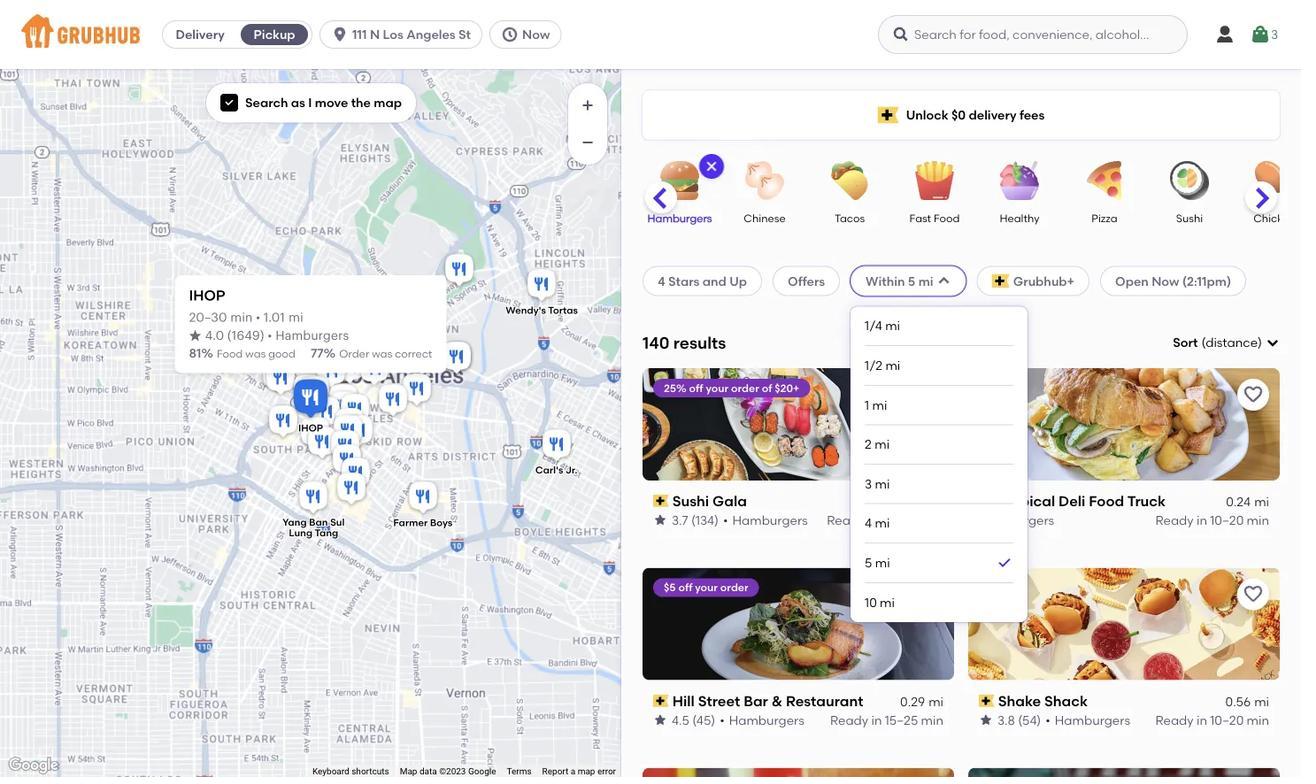 Task type: vqa. For each thing, say whether or not it's contained in the screenshot.
field
yes



Task type: locate. For each thing, give the bounding box(es) containing it.
) right sort in the top of the page
[[1258, 335, 1262, 350]]

1 horizontal spatial 5
[[908, 273, 915, 288]]

0 vertical spatial now
[[522, 27, 550, 42]]

list box containing 1/4 mi
[[865, 307, 1014, 622]]

hill street bar & restaurant image
[[357, 351, 392, 389]]

ready in 20–30 min
[[827, 512, 944, 527]]

save this restaurant image down distance at top right
[[1243, 384, 1264, 405]]

10–20 down 0.56
[[1210, 712, 1244, 727]]

tortas
[[548, 304, 578, 316]]

ready
[[827, 512, 865, 527], [1155, 512, 1194, 527], [830, 712, 868, 727], [1155, 712, 1194, 727]]

( for distance
[[1202, 335, 1206, 350]]

min down 0.23 mi
[[921, 512, 944, 527]]

save this restaurant button for shake shack
[[1237, 579, 1269, 610]]

save this restaurant image right 1 mi
[[917, 384, 938, 405]]

mi inside ihop 20–30 min • 1.01 mi
[[289, 312, 303, 324]]

3.8
[[998, 712, 1015, 727]]

% for 77
[[324, 346, 336, 361]]

• left "1.01"
[[256, 312, 260, 324]]

min for tropical deli food truck
[[1247, 512, 1269, 527]]

mi right the 10
[[880, 595, 895, 610]]

shake shack image
[[332, 349, 367, 388]]

• hamburgers down shack
[[1046, 712, 1130, 727]]

0 vertical spatial food
[[934, 212, 960, 224]]

) down "1.01"
[[260, 330, 264, 342]]

min inside ihop 20–30 min • 1.01 mi
[[230, 312, 253, 324]]

mi up ready in 20–30 min
[[875, 476, 890, 491]]

ihop
[[189, 287, 225, 304], [298, 422, 323, 434]]

3 inside button
[[1271, 27, 1278, 42]]

was down "1649"
[[245, 348, 266, 360]]

0 horizontal spatial (
[[227, 330, 232, 342]]

mi right 0.23
[[929, 494, 944, 509]]

0 horizontal spatial ihop
[[189, 287, 225, 304]]

subscription pass image left shake
[[979, 695, 995, 707]]

restaurant
[[786, 692, 863, 710]]

svg image left 3 button
[[1214, 24, 1236, 45]]

off right 25%
[[689, 381, 703, 394]]

hamburgers down hamburgers image
[[647, 212, 712, 224]]

within
[[866, 273, 905, 288]]

ready in 10–20 min down 0.56
[[1155, 712, 1269, 727]]

4 left stars
[[658, 273, 665, 288]]

1 save this restaurant image from the left
[[917, 384, 938, 405]]

chinese
[[744, 212, 786, 224]]

% down 4.0
[[201, 346, 213, 361]]

10–20
[[1210, 512, 1244, 527], [1210, 712, 1244, 727]]

1 horizontal spatial was
[[372, 348, 392, 360]]

0 vertical spatial 4
[[658, 273, 665, 288]]

subscription pass image
[[653, 495, 669, 507], [653, 695, 669, 707], [979, 695, 995, 707]]

1 horizontal spatial sushi
[[1176, 212, 1203, 224]]

habibi bites image
[[259, 357, 295, 396]]

min for hill street bar & restaurant
[[921, 712, 944, 727]]

5
[[908, 273, 915, 288], [865, 555, 872, 570]]

4 mi
[[865, 516, 890, 531]]

fast food
[[910, 212, 960, 224]]

mi for 10 mi
[[880, 595, 895, 610]]

subscription pass image left sushi gala
[[653, 495, 669, 507]]

2 10–20 from the top
[[1210, 712, 1244, 727]]

1 vertical spatial 10–20
[[1210, 712, 1244, 727]]

arda's cafe image
[[326, 381, 361, 420]]

mi up 10 mi
[[875, 555, 890, 570]]

) inside map region
[[260, 330, 264, 342]]

yang ban sul lung tang image
[[296, 479, 331, 518]]

map
[[400, 766, 417, 777]]

wild living foods image
[[330, 412, 366, 451]]

0 vertical spatial sushi
[[1176, 212, 1203, 224]]

1 vertical spatial order
[[720, 581, 749, 594]]

off for sushi
[[689, 381, 703, 394]]

your for street
[[695, 581, 718, 594]]

• down the gala
[[723, 512, 728, 527]]

1 horizontal spatial map
[[578, 766, 595, 777]]

77
[[311, 346, 324, 361]]

yang ban sul lung tang
[[283, 517, 345, 539]]

map region
[[0, 0, 781, 777]]

25%
[[664, 381, 687, 394]]

1 10–20 from the top
[[1210, 512, 1244, 527]]

mi down 3 mi
[[875, 516, 890, 531]]

ready down 3 mi
[[827, 512, 865, 527]]

2 save this restaurant image from the left
[[1243, 384, 1264, 405]]

(
[[227, 330, 232, 342], [1202, 335, 1206, 350]]

sushi
[[1176, 212, 1203, 224], [672, 492, 709, 510]]

hamburgers down shack
[[1055, 712, 1130, 727]]

star icon image left the 3.7
[[653, 513, 667, 527]]

mi right 0.56
[[1254, 694, 1269, 709]]

2 vertical spatial food
[[1089, 492, 1124, 510]]

0 horizontal spatial was
[[245, 348, 266, 360]]

none field containing sort
[[1173, 334, 1280, 352]]

your right $5
[[695, 581, 718, 594]]

sushi for sushi
[[1176, 212, 1203, 224]]

jr.
[[566, 464, 578, 476]]

unlock
[[906, 107, 948, 122]]

1 % from the left
[[201, 346, 213, 361]]

subscription pass image left hill at the right bottom of the page
[[653, 695, 669, 707]]

carl's jr.
[[535, 464, 578, 476]]

gala
[[713, 492, 747, 510]]

hamburgers up 77
[[275, 330, 349, 342]]

0 vertical spatial order
[[731, 381, 759, 394]]

denny's image
[[439, 339, 474, 378]]

hill
[[672, 692, 695, 710]]

0 vertical spatial 5
[[908, 273, 915, 288]]

1 vertical spatial ready in 10–20 min
[[1155, 712, 1269, 727]]

truck
[[1127, 492, 1166, 510]]

hamburgers for 1649
[[275, 330, 349, 342]]

1/4
[[865, 318, 882, 333]]

dollis - breakfast restaurant image
[[263, 360, 298, 399]]

fast food image
[[904, 161, 966, 200]]

©2023
[[439, 766, 466, 777]]

1 vertical spatial 4
[[865, 516, 872, 531]]

0 vertical spatial your
[[706, 381, 729, 394]]

4 stars and up
[[658, 273, 747, 288]]

0 horizontal spatial 5
[[865, 555, 872, 570]]

1 vertical spatial food
[[217, 348, 243, 360]]

now right st on the left top
[[522, 27, 550, 42]]

5 right within
[[908, 273, 915, 288]]

ihop image
[[289, 376, 332, 423]]

rating image
[[189, 330, 201, 341]]

save this restaurant image inside button
[[1243, 384, 1264, 405]]

sushi for sushi gala
[[672, 492, 709, 510]]

2 ready in 10–20 min from the top
[[1155, 712, 1269, 727]]

mi
[[918, 273, 933, 288], [289, 312, 303, 324], [885, 318, 900, 333], [885, 358, 900, 373], [872, 397, 887, 412], [875, 437, 890, 452], [875, 476, 890, 491], [929, 494, 944, 509], [1254, 494, 1269, 509], [875, 516, 890, 531], [875, 555, 890, 570], [880, 595, 895, 610], [929, 694, 944, 709], [1254, 694, 1269, 709]]

• down "1.01"
[[268, 330, 272, 342]]

wendy's
[[506, 304, 546, 316]]

0 vertical spatial 3
[[1271, 27, 1278, 42]]

3 inside list box
[[865, 476, 872, 491]]

4 inside list box
[[865, 516, 872, 531]]

2 horizontal spatial food
[[1089, 492, 1124, 510]]

hamburgers down the gala
[[732, 512, 808, 527]]

20–30 up 4.0
[[189, 312, 227, 324]]

deli
[[1059, 492, 1086, 510]]

ready down checkout
[[1155, 712, 1194, 727]]

1 horizontal spatial now
[[1152, 273, 1179, 288]]

mi for 1 mi
[[872, 397, 887, 412]]

1 vertical spatial sushi
[[672, 492, 709, 510]]

sushi gala image
[[399, 371, 435, 410]]

4 down 3 mi
[[865, 516, 872, 531]]

0.56 mi
[[1225, 694, 1269, 709]]

0 horizontal spatial )
[[260, 330, 264, 342]]

1 vertical spatial 3
[[865, 476, 872, 491]]

•
[[256, 312, 260, 324], [268, 330, 272, 342], [723, 512, 728, 527], [720, 712, 725, 727], [1046, 712, 1050, 727]]

0 vertical spatial grubhub plus flag logo image
[[878, 107, 899, 123]]

min for sushi gala
[[921, 512, 944, 527]]

2 % from the left
[[324, 346, 336, 361]]

• hamburgers for hill
[[720, 712, 804, 727]]

hamburgers inside map region
[[275, 330, 349, 342]]

0 horizontal spatial grubhub plus flag logo image
[[878, 107, 899, 123]]

• hamburgers up 77
[[268, 330, 349, 342]]

keyboard
[[312, 766, 349, 777]]

main navigation navigation
[[0, 0, 1301, 69]]

order left of
[[731, 381, 759, 394]]

0 horizontal spatial 4
[[658, 273, 665, 288]]

mi inside 5 mi option
[[875, 555, 890, 570]]

0 horizontal spatial map
[[374, 95, 402, 110]]

report a map error link
[[542, 766, 616, 777]]

1 vertical spatial your
[[695, 581, 718, 594]]

order for street
[[720, 581, 749, 594]]

0 vertical spatial map
[[374, 95, 402, 110]]

111 n los angeles st
[[352, 27, 471, 42]]

0 horizontal spatial save this restaurant image
[[917, 384, 938, 405]]

min down 0.56 mi
[[1247, 712, 1269, 727]]

• right (45)
[[720, 712, 725, 727]]

off right $5
[[678, 581, 693, 594]]

order right $5
[[720, 581, 749, 594]]

1 horizontal spatial )
[[1258, 335, 1262, 350]]

grubhub plus flag logo image
[[878, 107, 899, 123], [992, 274, 1010, 288]]

mi for 0.24 mi
[[1254, 494, 1269, 509]]

food
[[934, 212, 960, 224], [217, 348, 243, 360], [1089, 492, 1124, 510]]

( inside map region
[[227, 330, 232, 342]]

mi right 1 in the bottom right of the page
[[872, 397, 887, 412]]

star icon image for hill street bar & restaurant
[[653, 713, 667, 727]]

1 horizontal spatial save this restaurant image
[[1243, 384, 1264, 405]]

grubhub plus flag logo image for unlock $0 delivery fees
[[878, 107, 899, 123]]

error
[[597, 766, 616, 777]]

• hamburgers down the gala
[[723, 512, 808, 527]]

$5 off your order
[[664, 581, 749, 594]]

star icon image left 3.8
[[979, 713, 993, 727]]

your right 25%
[[706, 381, 729, 394]]

map right the
[[374, 95, 402, 110]]

star icon image left 4.5
[[653, 713, 667, 727]]

bar
[[744, 692, 768, 710]]

)
[[260, 330, 264, 342], [1258, 335, 1262, 350]]

farmer
[[393, 517, 428, 529]]

mi right 2 on the bottom right of the page
[[875, 437, 890, 452]]

the melt - 7th & figueroa, la image
[[290, 372, 326, 411]]

salt n peppa image
[[327, 389, 362, 428]]

mi right '0.29'
[[929, 694, 944, 709]]

shake shack
[[998, 692, 1088, 710]]

1 horizontal spatial food
[[934, 212, 960, 224]]

cargo snack shack image
[[442, 251, 477, 290]]

star icon image
[[653, 513, 667, 527], [653, 713, 667, 727], [979, 713, 993, 727]]

wendy's tortas image
[[524, 266, 559, 305]]

ihop inside ihop 20–30 min • 1.01 mi
[[189, 287, 225, 304]]

1/2 mi
[[865, 358, 900, 373]]

svg image left '111'
[[331, 26, 349, 43]]

sul
[[330, 517, 345, 529]]

save this restaurant image
[[917, 384, 938, 405], [1243, 384, 1264, 405]]

0 vertical spatial 10–20
[[1210, 512, 1244, 527]]

mi right 1/4
[[885, 318, 900, 333]]

healthy image
[[989, 161, 1051, 200]]

grubhub plus flag logo image left grubhub+
[[992, 274, 1010, 288]]

0 horizontal spatial sushi
[[672, 492, 709, 510]]

5 up the 10
[[865, 555, 872, 570]]

subscription pass image
[[979, 495, 995, 507]]

1 vertical spatial ihop
[[298, 422, 323, 434]]

hamburgers down the hill street bar & restaurant
[[729, 712, 804, 727]]

list box
[[865, 307, 1014, 622]]

save this restaurant button for tropical deli food truck
[[1237, 379, 1269, 411]]

0 vertical spatial ready in 10–20 min
[[1155, 512, 1269, 527]]

20–30
[[189, 312, 227, 324], [882, 512, 918, 527]]

• inside ihop 20–30 min • 1.01 mi
[[256, 312, 260, 324]]

results
[[673, 333, 726, 352]]

1 vertical spatial 5
[[865, 555, 872, 570]]

None field
[[1173, 334, 1280, 352]]

mi right "1.01"
[[289, 312, 303, 324]]

min down 0.29 mi
[[921, 712, 944, 727]]

1 vertical spatial 20–30
[[882, 512, 918, 527]]

1 vertical spatial off
[[678, 581, 693, 594]]

food right fast
[[934, 212, 960, 224]]

4
[[658, 273, 665, 288], [865, 516, 872, 531]]

1 horizontal spatial 3
[[1271, 27, 1278, 42]]

4 for 4 stars and up
[[658, 273, 665, 288]]

(2:11pm)
[[1182, 273, 1231, 288]]

now
[[522, 27, 550, 42], [1152, 273, 1179, 288]]

star icon image for shake shack
[[979, 713, 993, 727]]

1 vertical spatial map
[[578, 766, 595, 777]]

mi right 1/2
[[885, 358, 900, 373]]

ready for sushi gala
[[827, 512, 865, 527]]

food inside 81 % food was good
[[217, 348, 243, 360]]

sort
[[1173, 335, 1198, 350]]

was right order
[[372, 348, 392, 360]]

in
[[868, 512, 879, 527], [1197, 512, 1207, 527], [871, 712, 882, 727], [1197, 712, 1207, 727]]

mi for 0.29 mi
[[929, 694, 944, 709]]

min down 0.24 mi
[[1247, 512, 1269, 527]]

( right sort in the top of the page
[[1202, 335, 1206, 350]]

ready in 10–20 min down 0.24 on the right bottom of the page
[[1155, 512, 1269, 527]]

1649
[[232, 330, 260, 342]]

mi for 1/2 mi
[[885, 358, 900, 373]]

tropical deli food truck
[[998, 492, 1166, 510]]

ihop 20–30 min • 1.01 mi
[[189, 287, 303, 324]]

2 was from the left
[[372, 348, 392, 360]]

map right a
[[578, 766, 595, 777]]

subscription pass image for shake shack
[[979, 695, 995, 707]]

3 for 3
[[1271, 27, 1278, 42]]

1 horizontal spatial %
[[324, 346, 336, 361]]

mi right 0.24 on the right bottom of the page
[[1254, 494, 1269, 509]]

81
[[189, 346, 201, 361]]

1 ready in 10–20 min from the top
[[1155, 512, 1269, 527]]

food right deli
[[1089, 492, 1124, 510]]

20–30 down 0.23
[[882, 512, 918, 527]]

billionaire burger boyz image
[[397, 307, 432, 346]]

pickup button
[[237, 20, 312, 49]]

off
[[689, 381, 703, 394], [678, 581, 693, 594]]

sushi down the "sushi" image
[[1176, 212, 1203, 224]]

was inside 81 % food was good
[[245, 348, 266, 360]]

1 vertical spatial grubhub plus flag logo image
[[992, 274, 1010, 288]]

0 horizontal spatial now
[[522, 27, 550, 42]]

svg image left search
[[224, 97, 235, 108]]

1 horizontal spatial 4
[[865, 516, 872, 531]]

5 inside 5 mi option
[[865, 555, 872, 570]]

order
[[731, 381, 759, 394], [720, 581, 749, 594]]

10–20 down 0.24 on the right bottom of the page
[[1210, 512, 1244, 527]]

0 horizontal spatial 3
[[865, 476, 872, 491]]

farmer boys image
[[405, 479, 441, 518]]

food for tropical deli food truck
[[1089, 492, 1124, 510]]

1 horizontal spatial ihop
[[298, 422, 323, 434]]

0.23
[[900, 494, 925, 509]]

4.0 ( 1649 )
[[205, 330, 264, 342]]

in for hill street bar & restaurant
[[871, 712, 882, 727]]

was inside "77 % order was correct"
[[372, 348, 392, 360]]

ready down "restaurant"
[[830, 712, 868, 727]]

0 vertical spatial 20–30
[[189, 312, 227, 324]]

pizza image
[[1074, 161, 1136, 200]]

• hamburgers
[[268, 330, 349, 342], [723, 512, 808, 527], [720, 712, 804, 727], [1046, 712, 1130, 727]]

chicken
[[1253, 212, 1296, 224]]

• hamburgers down the hill street bar & restaurant
[[720, 712, 804, 727]]

( right 4.0
[[227, 330, 232, 342]]

1 horizontal spatial grubhub plus flag logo image
[[992, 274, 1010, 288]]

sushi up 3.7 (134)
[[672, 492, 709, 510]]

gus's drive-in image
[[256, 300, 291, 339]]

proceed to checkout button
[[1014, 634, 1252, 666]]

1 was from the left
[[245, 348, 266, 360]]

grubhub plus flag logo image for grubhub+
[[992, 274, 1010, 288]]

1 vertical spatial now
[[1152, 273, 1179, 288]]

grubhub plus flag logo image left the unlock
[[878, 107, 899, 123]]

keyboard shortcuts button
[[312, 765, 389, 777]]

sort ( distance )
[[1173, 335, 1262, 350]]

was for 77
[[372, 348, 392, 360]]

4.0
[[205, 330, 224, 342]]

now right open
[[1152, 273, 1179, 288]]

0 horizontal spatial 20–30
[[189, 312, 227, 324]]

d-town burger bar image
[[337, 391, 373, 430]]

% left order
[[324, 346, 336, 361]]

proceed to checkout
[[1069, 643, 1197, 658]]

0 horizontal spatial %
[[201, 346, 213, 361]]

min up "1649"
[[230, 312, 253, 324]]

0 vertical spatial off
[[689, 381, 703, 394]]

0 vertical spatial ihop
[[189, 287, 225, 304]]

svg image
[[1214, 24, 1236, 45], [331, 26, 349, 43], [224, 97, 235, 108], [705, 159, 719, 173]]

1 horizontal spatial (
[[1202, 335, 1206, 350]]

food down 4.0 ( 1649 )
[[217, 348, 243, 360]]

move
[[315, 95, 348, 110]]

anna's fish market dtla image
[[297, 374, 333, 412]]

subscription pass image for hill street bar & restaurant
[[653, 695, 669, 707]]

svg image
[[1250, 24, 1271, 45], [501, 26, 519, 43], [892, 26, 910, 43], [937, 274, 951, 288], [1266, 336, 1280, 350]]

0 horizontal spatial food
[[217, 348, 243, 360]]

ready down the truck
[[1155, 512, 1194, 527]]

• right (54)
[[1046, 712, 1050, 727]]



Task type: describe. For each thing, give the bounding box(es) containing it.
hamburgers for 3.8 (54)
[[1055, 712, 1130, 727]]

0.29 mi
[[900, 694, 944, 709]]

) for 4.0 ( 1649 )
[[260, 330, 264, 342]]

2 mi
[[865, 437, 890, 452]]

map data ©2023 google
[[400, 766, 496, 777]]

report a map error
[[542, 766, 616, 777]]

the kroft logo image
[[968, 768, 1280, 777]]

proceed
[[1069, 643, 1120, 658]]

vegan hooligans image
[[341, 412, 376, 451]]

20–30 inside ihop 20–30 min • 1.01 mi
[[189, 312, 227, 324]]

shake
[[998, 692, 1041, 710]]

grubhub+
[[1013, 273, 1075, 288]]

the kroft image
[[397, 309, 432, 348]]

to
[[1123, 643, 1135, 658]]

el charro restaurant image
[[245, 322, 281, 361]]

google image
[[4, 754, 63, 777]]

77 % order was correct
[[311, 346, 432, 361]]

0.24
[[1226, 494, 1251, 509]]

angeles
[[406, 27, 456, 42]]

svg image inside now button
[[501, 26, 519, 43]]

0.56
[[1225, 694, 1251, 709]]

of
[[762, 381, 772, 394]]

bonaventure brewing co. image
[[313, 353, 349, 392]]

burgershop image
[[332, 405, 367, 444]]

&
[[772, 692, 782, 710]]

sushi gala
[[672, 492, 747, 510]]

ale's restaurant image
[[334, 470, 369, 509]]

1 mi
[[865, 397, 887, 412]]

tropical deli food truck image
[[375, 381, 411, 420]]

a
[[571, 766, 575, 777]]

tang
[[315, 527, 338, 539]]

10–20 for shake shack
[[1210, 712, 1244, 727]]

smashburger image
[[266, 403, 301, 442]]

minus icon image
[[579, 134, 597, 151]]

81 % food was good
[[189, 346, 295, 361]]

Search for food, convenience, alcohol... search field
[[878, 15, 1188, 54]]

mi for 1/4 mi
[[885, 318, 900, 333]]

pickup
[[254, 27, 295, 42]]

svg image inside 3 button
[[1250, 24, 1271, 45]]

• for sushi gala
[[723, 512, 728, 527]]

hill street bar & restaurant
[[672, 692, 863, 710]]

5 mi option
[[865, 544, 1014, 583]]

checkout
[[1138, 643, 1197, 658]]

street
[[698, 692, 740, 710]]

• hamburgers for shake
[[1046, 712, 1130, 727]]

tacos
[[835, 212, 865, 224]]

hamburgers down 'tropical'
[[979, 512, 1054, 527]]

% for 81
[[201, 346, 213, 361]]

10
[[865, 595, 877, 610]]

1/4 mi
[[865, 318, 900, 333]]

ready for hill street bar & restaurant
[[830, 712, 868, 727]]

tropical deli food truck logo image
[[968, 368, 1280, 480]]

now inside button
[[522, 27, 550, 42]]

4 for 4 mi
[[865, 516, 872, 531]]

ready in 10–20 min for shake shack
[[1155, 712, 1269, 727]]

3.7 (134)
[[672, 512, 719, 527]]

hamburgers image
[[649, 161, 711, 200]]

keyboard shortcuts
[[312, 766, 389, 777]]

svg image inside 111 n los angeles st button
[[331, 26, 349, 43]]

10–20 for tropical deli food truck
[[1210, 512, 1244, 527]]

carl's jr. image
[[539, 427, 574, 466]]

$20+
[[775, 381, 799, 394]]

carl's
[[535, 464, 563, 476]]

hamburgers for 3.7 (134)
[[732, 512, 808, 527]]

food for 81 % food was good
[[217, 348, 243, 360]]

farmer boys
[[393, 517, 453, 529]]

sushi image
[[1159, 161, 1221, 200]]

1/2
[[865, 358, 883, 373]]

tacos image
[[819, 161, 881, 200]]

( for 1649
[[227, 330, 232, 342]]

hamburgers for 4.5 (45)
[[729, 712, 804, 727]]

open
[[1115, 273, 1149, 288]]

chinese image
[[734, 161, 796, 200]]

in for sushi gala
[[868, 512, 879, 527]]

) for sort ( distance )
[[1258, 335, 1262, 350]]

sushi gala logo image
[[643, 368, 954, 480]]

0.23 mi
[[900, 494, 944, 509]]

pizza
[[1092, 212, 1118, 224]]

min for shake shack
[[1247, 712, 1269, 727]]

good
[[268, 348, 295, 360]]

• hamburgers inside map region
[[268, 330, 349, 342]]

• hamburgers for sushi
[[723, 512, 808, 527]]

• for hill street bar & restaurant
[[720, 712, 725, 727]]

in for tropical deli food truck
[[1197, 512, 1207, 527]]

mi for 2 mi
[[875, 437, 890, 452]]

off for hill
[[678, 581, 693, 594]]

offers
[[788, 273, 825, 288]]

shack
[[1044, 692, 1088, 710]]

shake shack logo image
[[968, 568, 1280, 680]]

now button
[[489, 20, 569, 49]]

ready in 15–25 min
[[830, 712, 944, 727]]

shayan express image
[[329, 442, 365, 481]]

ban
[[309, 517, 328, 529]]

bossa nova image
[[297, 414, 333, 453]]

$5
[[664, 581, 676, 594]]

lung
[[289, 527, 313, 539]]

140
[[643, 333, 670, 352]]

st
[[459, 27, 471, 42]]

delivery
[[176, 27, 225, 42]]

and
[[703, 273, 727, 288]]

ihop for ihop
[[298, 422, 323, 434]]

wendy's tortas
[[506, 304, 578, 316]]

check icon image
[[996, 554, 1014, 572]]

unlock $0 delivery fees
[[906, 107, 1045, 122]]

mi for 0.56 mi
[[1254, 694, 1269, 709]]

your for gala
[[706, 381, 729, 394]]

• for shake shack
[[1046, 712, 1050, 727]]

plus icon image
[[579, 96, 597, 114]]

hill street bar & restaurant logo image
[[643, 568, 954, 680]]

report
[[542, 766, 568, 777]]

tropical
[[998, 492, 1055, 510]]

1 horizontal spatial 20–30
[[882, 512, 918, 527]]

delivery
[[969, 107, 1017, 122]]

los
[[383, 27, 403, 42]]

n
[[370, 27, 380, 42]]

mi for 3 mi
[[875, 476, 890, 491]]

ready for shake shack
[[1155, 712, 1194, 727]]

mi for 4 mi
[[875, 516, 890, 531]]

ready for tropical deli food truck
[[1155, 512, 1194, 527]]

svg image left chinese image
[[705, 159, 719, 173]]

1
[[865, 397, 869, 412]]

terms
[[507, 766, 532, 777]]

chicken image
[[1244, 161, 1301, 200]]

star icon image for sushi gala
[[653, 513, 667, 527]]

vurger guyz image
[[308, 394, 343, 433]]

as
[[291, 95, 305, 110]]

d-town burger bar logo image
[[643, 768, 954, 777]]

subscription pass image for sushi gala
[[653, 495, 669, 507]]

order for gala
[[731, 381, 759, 394]]

fees
[[1020, 107, 1045, 122]]

burger district image
[[327, 428, 363, 466]]

was for 81
[[245, 348, 266, 360]]

burger den image
[[439, 339, 474, 378]]

terms link
[[507, 766, 532, 777]]

data
[[419, 766, 437, 777]]

google
[[468, 766, 496, 777]]

10 mi
[[865, 595, 895, 610]]

3 for 3 mi
[[865, 476, 872, 491]]

ready in 10–20 min for tropical deli food truck
[[1155, 512, 1269, 527]]

ihop for ihop 20–30 min • 1.01 mi
[[189, 287, 225, 304]]

3.8 (54)
[[998, 712, 1041, 727]]

search as i move the map
[[245, 95, 402, 110]]

save this restaurant image
[[1243, 584, 1264, 605]]

(134)
[[691, 512, 719, 527]]

order
[[339, 348, 369, 360]]

i
[[308, 95, 312, 110]]

111
[[352, 27, 367, 42]]

yang
[[283, 517, 307, 529]]

15–25
[[885, 712, 918, 727]]

within 5 mi
[[866, 273, 933, 288]]

(54)
[[1018, 712, 1041, 727]]

healthy
[[1000, 212, 1040, 224]]

25% off your order of $20+
[[664, 381, 799, 394]]

boys
[[430, 517, 453, 529]]

the vegan joint image
[[338, 455, 374, 494]]

mi right within
[[918, 273, 933, 288]]

4.5 (45)
[[672, 712, 715, 727]]

in for shake shack
[[1197, 712, 1207, 727]]

mi for 5 mi
[[875, 555, 890, 570]]

correct
[[395, 348, 432, 360]]

master burger image
[[304, 424, 340, 463]]

3 mi
[[865, 476, 890, 491]]

mi for 0.23 mi
[[929, 494, 944, 509]]

140 results
[[643, 333, 726, 352]]



